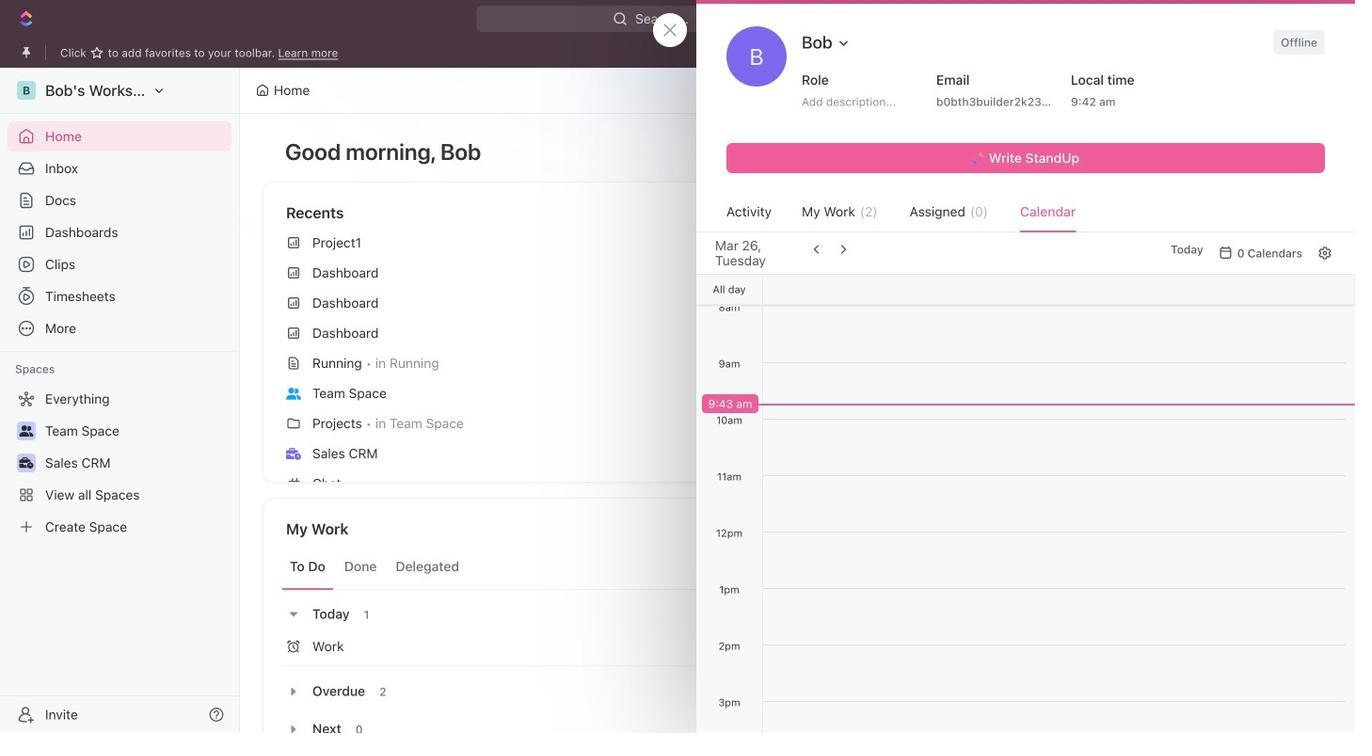 Task type: locate. For each thing, give the bounding box(es) containing it.
0 horizontal spatial business time image
[[19, 457, 33, 469]]

0 horizontal spatial user group image
[[19, 425, 33, 437]]

0 vertical spatial user group image
[[286, 388, 301, 400]]

tree
[[8, 384, 232, 542]]

1 vertical spatial user group image
[[19, 425, 33, 437]]

business time image
[[286, 448, 301, 460], [19, 457, 33, 469]]

1 horizontal spatial business time image
[[286, 448, 301, 460]]

tab list
[[282, 544, 770, 590]]

tree inside 'sidebar' navigation
[[8, 384, 232, 542]]

user group image
[[286, 388, 301, 400], [19, 425, 33, 437]]



Task type: vqa. For each thing, say whether or not it's contained in the screenshot.
bottommost task
no



Task type: describe. For each thing, give the bounding box(es) containing it.
bob's workspace, , element
[[17, 81, 36, 100]]

sidebar navigation
[[0, 68, 244, 733]]

1 horizontal spatial user group image
[[286, 388, 301, 400]]

user group image inside tree
[[19, 425, 33, 437]]



